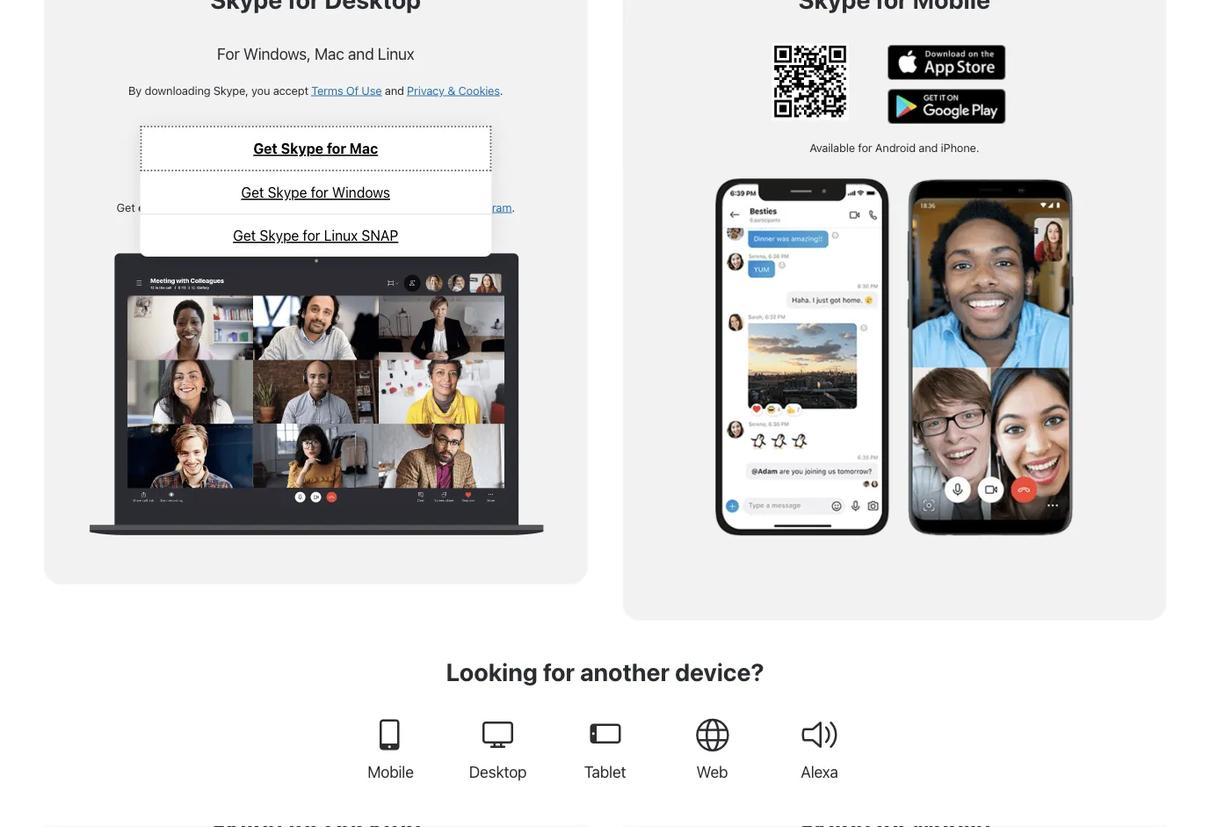 Task type: locate. For each thing, give the bounding box(es) containing it.
windows,
[[244, 44, 311, 63]]

linux down "innovations"
[[324, 227, 358, 244]]

1 vertical spatial linux
[[324, 227, 358, 244]]

skype,
[[213, 84, 249, 97]]

0 horizontal spatial 
[[373, 717, 408, 753]]

looking
[[446, 658, 538, 687]]

early
[[138, 200, 166, 214]]

get skype for mac link
[[142, 127, 490, 170], [228, 138, 364, 160]]

0 horizontal spatial linux
[[324, 227, 358, 244]]

of
[[346, 84, 359, 97]]

and left iphone.
[[919, 141, 938, 154]]

get down the latest
[[233, 227, 256, 244]]

with
[[371, 200, 392, 214]]

2  from the left
[[588, 717, 623, 753]]

web
[[697, 762, 728, 781]]

skype for 'get skype for mac' link in the list box
[[281, 140, 323, 157]]

1  from the left
[[373, 717, 408, 753]]

and for available for android and iphone.
[[919, 141, 938, 154]]

get right the
[[241, 184, 264, 201]]

get for 'get skype for mac' link in the list box
[[253, 140, 278, 157]]

get skype for linux snap
[[233, 227, 398, 244]]

get down the you
[[253, 140, 278, 157]]

1 horizontal spatial .
[[512, 200, 515, 214]]

tablet
[[584, 762, 626, 781]]

get skype for linux snap link
[[140, 214, 492, 257]]

0 horizontal spatial and
[[348, 44, 374, 63]]

terms
[[311, 84, 343, 97]]

1 horizontal spatial 
[[588, 717, 623, 753]]

and up of
[[348, 44, 374, 63]]

skype
[[258, 139, 304, 158], [281, 140, 323, 157], [268, 184, 307, 201], [274, 200, 306, 214], [395, 200, 427, 214], [260, 227, 299, 244]]

you
[[252, 84, 270, 97]]

mac
[[315, 44, 344, 63], [333, 139, 364, 158], [350, 140, 378, 157]]

another
[[580, 658, 670, 687]]

and
[[348, 44, 374, 63], [385, 84, 404, 97], [919, 141, 938, 154]]

get skype for mac inside list box
[[253, 140, 378, 157]]

list box
[[140, 126, 492, 257]]

privacy
[[407, 84, 445, 97]]

skype for get skype for windows link
[[268, 184, 307, 201]]

1 vertical spatial .
[[512, 200, 515, 214]]

mobile
[[368, 762, 414, 781]]

use
[[362, 84, 382, 97]]

1 vertical spatial and
[[385, 84, 404, 97]]

device?
[[675, 658, 764, 687]]

get
[[228, 139, 255, 158], [253, 140, 278, 157], [241, 184, 264, 201], [117, 200, 135, 214], [233, 227, 256, 244]]

.
[[500, 84, 503, 97], [512, 200, 515, 214]]

get up the
[[228, 139, 255, 158]]

for
[[308, 139, 329, 158], [327, 140, 346, 157], [858, 141, 873, 154], [311, 184, 329, 201], [303, 227, 320, 244], [543, 658, 575, 687]]

1 horizontal spatial and
[[385, 84, 404, 97]]

linux up the use on the top left of the page
[[378, 44, 415, 63]]

2 horizontal spatial and
[[919, 141, 938, 154]]

desktop
[[469, 762, 527, 781]]

get skype for mac link up get skype for windows
[[228, 138, 364, 160]]

get skype for mac for 'get skype for mac' link in the list box
[[253, 140, 378, 157]]

and right the use on the top left of the page
[[385, 84, 404, 97]]

 for mobile
[[373, 717, 408, 753]]

terms of use link
[[311, 84, 382, 97]]

get skype for mac
[[228, 139, 364, 158], [253, 140, 378, 157]]

download on the appstore image
[[888, 45, 1006, 80]]

insider
[[430, 200, 465, 214]]

. right insider
[[512, 200, 515, 214]]


[[480, 717, 516, 753]]

 up tablet
[[588, 717, 623, 753]]

 up mobile
[[373, 717, 408, 753]]

get skype for mac link up get skype for windows link
[[142, 127, 490, 170]]

snap
[[362, 227, 398, 244]]

linux
[[378, 44, 415, 63], [324, 227, 358, 244]]

. right '&'
[[500, 84, 503, 97]]

available
[[810, 141, 855, 154]]

get skype for mac up get skype for windows
[[228, 139, 364, 158]]

get skype for mac up get skype for windows link
[[253, 140, 378, 157]]

get skype for mac for 'get skype for mac' link above get skype for windows
[[228, 139, 364, 158]]

the
[[223, 200, 240, 214]]

get for 'get skype for mac' link above get skype for windows
[[228, 139, 255, 158]]

0 vertical spatial and
[[348, 44, 374, 63]]

2 vertical spatial and
[[919, 141, 938, 154]]


[[373, 717, 408, 753], [588, 717, 623, 753]]

get skype for windows link
[[140, 171, 492, 214]]


[[695, 717, 730, 753]]

cookies
[[459, 84, 500, 97]]


[[802, 717, 837, 753]]

mac inside list box
[[350, 140, 378, 157]]

0 vertical spatial linux
[[378, 44, 415, 63]]

0 horizontal spatial .
[[500, 84, 503, 97]]

get skype for mac link inside list box
[[142, 127, 490, 170]]

android
[[876, 141, 916, 154]]

skype on mobile device image
[[715, 173, 1074, 540]]

0 vertical spatial .
[[500, 84, 503, 97]]

linux inside get skype for linux snap link
[[324, 227, 358, 244]]

mac for 'get skype for mac' link above get skype for windows
[[333, 139, 364, 158]]

1 horizontal spatial linux
[[378, 44, 415, 63]]



Task type: vqa. For each thing, say whether or not it's contained in the screenshot.
the bottom .
yes



Task type: describe. For each thing, give the bounding box(es) containing it.
windows
[[332, 184, 390, 201]]

for windows, mac and linux
[[217, 44, 415, 63]]

. for privacy & cookies
[[500, 84, 503, 97]]

to
[[210, 200, 220, 214]]

downloading
[[145, 84, 210, 97]]

access
[[168, 200, 207, 214]]

skype for 'get skype for mac' link above get skype for windows
[[258, 139, 304, 158]]

&
[[448, 84, 456, 97]]

get left early
[[117, 200, 135, 214]]

latest
[[243, 200, 271, 214]]

get early access to the latest skype innovations with skype insider program .
[[117, 200, 515, 214]]

alexa
[[801, 762, 839, 781]]

program
[[468, 200, 512, 214]]

download skype through qr code image
[[772, 43, 849, 120]]

list box containing get skype for mac
[[140, 126, 492, 257]]

available for android and iphone.
[[810, 141, 980, 154]]

get it on google play image
[[888, 89, 1006, 124]]

by
[[128, 84, 142, 97]]

get for get skype for linux snap link
[[233, 227, 256, 244]]

get skype for windows
[[241, 184, 390, 201]]

looking for another device?
[[446, 658, 764, 687]]

get for get skype for windows link
[[241, 184, 264, 201]]

accept
[[273, 84, 308, 97]]

by downloading skype, you accept terms of use and privacy & cookies .
[[128, 84, 503, 97]]

. for skype insider program
[[512, 200, 515, 214]]

privacy & cookies link
[[407, 84, 500, 97]]

 for tablet
[[588, 717, 623, 753]]

for
[[217, 44, 240, 63]]

skype for get skype for linux snap link
[[260, 227, 299, 244]]

mac for 'get skype for mac' link in the list box
[[350, 140, 378, 157]]

skype insider program link
[[395, 200, 512, 214]]

and for for windows, mac and linux
[[348, 44, 374, 63]]

innovations
[[309, 200, 368, 214]]

iphone.
[[941, 141, 980, 154]]



